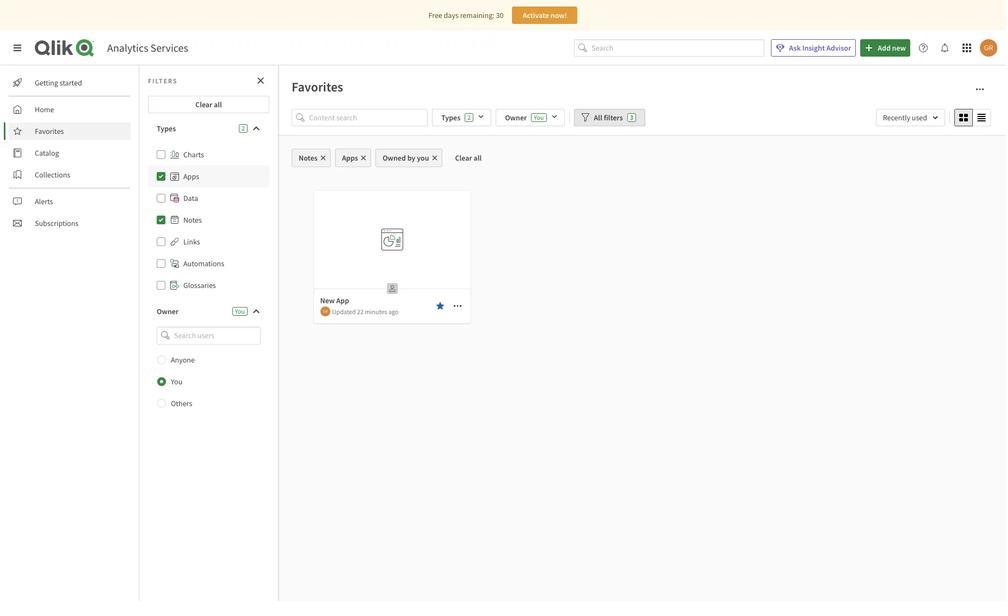 Task type: vqa. For each thing, say whether or not it's contained in the screenshot.
seconds
no



Task type: describe. For each thing, give the bounding box(es) containing it.
alerts link
[[9, 193, 131, 210]]

types inside filters region
[[442, 113, 461, 122]]

updated
[[332, 307, 356, 315]]

Search text field
[[592, 39, 765, 57]]

analytics services element
[[107, 41, 188, 54]]

by
[[408, 153, 416, 163]]

automations
[[183, 259, 224, 268]]

activate now! link
[[513, 7, 578, 24]]

recently
[[883, 113, 911, 122]]

30
[[496, 10, 504, 20]]

links
[[183, 237, 200, 247]]

greg robinson image
[[320, 306, 330, 316]]

searchbar element
[[574, 39, 765, 57]]

updated 22 minutes ago
[[332, 307, 399, 315]]

0 vertical spatial clear all
[[195, 100, 222, 109]]

apps inside apps button
[[342, 153, 358, 163]]

0 vertical spatial favorites
[[292, 78, 343, 95]]

1 vertical spatial apps
[[183, 171, 199, 181]]

new
[[320, 296, 335, 305]]

you inside filters region
[[534, 113, 544, 121]]

charts
[[183, 150, 204, 160]]

more actions image
[[976, 85, 985, 94]]

all filters
[[594, 113, 623, 122]]

all for the bottom clear all button
[[474, 153, 482, 163]]

new
[[893, 43, 906, 53]]

insight
[[803, 43, 825, 53]]

started
[[60, 78, 82, 88]]

getting started
[[35, 78, 82, 88]]

remaining:
[[460, 10, 495, 20]]

owner inside filters region
[[505, 113, 527, 122]]

0 horizontal spatial notes
[[183, 215, 202, 225]]

subscriptions link
[[9, 214, 131, 232]]

add new button
[[861, 39, 911, 57]]

activate now!
[[523, 10, 567, 20]]

favorites link
[[9, 122, 131, 140]]

anyone
[[171, 355, 195, 365]]

1 horizontal spatial clear all
[[455, 153, 482, 163]]

getting started link
[[9, 74, 131, 91]]

ask insight advisor
[[790, 43, 852, 53]]

you inside owner option group
[[171, 377, 183, 386]]

owned by you
[[383, 153, 429, 163]]

1 vertical spatial owner
[[157, 306, 179, 316]]

clear for the topmost clear all button
[[195, 100, 212, 109]]

filters
[[604, 113, 623, 122]]

owned by you button
[[376, 149, 442, 167]]

all
[[594, 113, 603, 122]]

apps button
[[335, 149, 371, 167]]

analytics
[[107, 41, 148, 54]]

filters
[[148, 76, 178, 85]]

0 vertical spatial clear all button
[[148, 96, 269, 113]]

ask insight advisor button
[[772, 39, 856, 57]]

subscriptions
[[35, 218, 79, 228]]

Recently used field
[[876, 109, 946, 126]]

add
[[878, 43, 891, 53]]

switch view group
[[955, 109, 991, 126]]

analytics services
[[107, 41, 188, 54]]



Task type: locate. For each thing, give the bounding box(es) containing it.
catalog
[[35, 148, 59, 158]]

notes left apps button
[[299, 153, 318, 163]]

apps
[[342, 153, 358, 163], [183, 171, 199, 181]]

1 horizontal spatial favorites
[[292, 78, 343, 95]]

1 vertical spatial notes
[[183, 215, 202, 225]]

used
[[912, 113, 928, 122]]

clear all up the charts
[[195, 100, 222, 109]]

0 horizontal spatial clear all button
[[148, 96, 269, 113]]

0 horizontal spatial apps
[[183, 171, 199, 181]]

1 horizontal spatial clear all button
[[447, 149, 491, 167]]

alerts
[[35, 197, 53, 206]]

getting
[[35, 78, 58, 88]]

days
[[444, 10, 459, 20]]

collections
[[35, 170, 70, 180]]

apps up the data
[[183, 171, 199, 181]]

0 vertical spatial notes
[[299, 153, 318, 163]]

close sidebar menu image
[[13, 44, 22, 52]]

1 vertical spatial types
[[157, 124, 176, 133]]

0 horizontal spatial you
[[171, 377, 183, 386]]

you
[[417, 153, 429, 163]]

1 vertical spatial clear
[[455, 153, 472, 163]]

new app
[[320, 296, 349, 305]]

0 horizontal spatial clear all
[[195, 100, 222, 109]]

free
[[429, 10, 442, 20]]

22
[[357, 307, 364, 315]]

0 vertical spatial you
[[534, 113, 544, 121]]

data
[[183, 193, 198, 203]]

add new
[[878, 43, 906, 53]]

activate
[[523, 10, 549, 20]]

all for the topmost clear all button
[[214, 100, 222, 109]]

0 vertical spatial all
[[214, 100, 222, 109]]

Search users text field
[[172, 327, 248, 344]]

navigation pane element
[[0, 70, 139, 236]]

0 vertical spatial clear
[[195, 100, 212, 109]]

clear all button
[[148, 96, 269, 113], [447, 149, 491, 167]]

1 horizontal spatial 2
[[468, 113, 471, 121]]

owner
[[505, 113, 527, 122], [157, 306, 179, 316]]

1 horizontal spatial clear
[[455, 153, 472, 163]]

clear right you
[[455, 153, 472, 163]]

clear up the charts
[[195, 100, 212, 109]]

notes up links
[[183, 215, 202, 225]]

free days remaining: 30
[[429, 10, 504, 20]]

catalog link
[[9, 144, 131, 162]]

minutes
[[365, 307, 387, 315]]

favorites
[[292, 78, 343, 95], [35, 126, 64, 136]]

all
[[214, 100, 222, 109], [474, 153, 482, 163]]

clear
[[195, 100, 212, 109], [455, 153, 472, 163]]

0 horizontal spatial 2
[[242, 124, 245, 132]]

1 vertical spatial 2
[[242, 124, 245, 132]]

services
[[151, 41, 188, 54]]

1 vertical spatial clear all button
[[447, 149, 491, 167]]

app
[[336, 296, 349, 305]]

2
[[468, 113, 471, 121], [242, 124, 245, 132]]

remove from favorites image
[[436, 302, 444, 310]]

0 vertical spatial types
[[442, 113, 461, 122]]

clear for the bottom clear all button
[[455, 153, 472, 163]]

1 vertical spatial all
[[474, 153, 482, 163]]

home
[[35, 105, 54, 114]]

notes
[[299, 153, 318, 163], [183, 215, 202, 225]]

0 horizontal spatial favorites
[[35, 126, 64, 136]]

1 horizontal spatial apps
[[342, 153, 358, 163]]

0 vertical spatial apps
[[342, 153, 358, 163]]

greg robinson element
[[320, 306, 330, 316]]

1 horizontal spatial notes
[[299, 153, 318, 163]]

0 vertical spatial owner
[[505, 113, 527, 122]]

0 horizontal spatial types
[[157, 124, 176, 133]]

0 vertical spatial 2
[[468, 113, 471, 121]]

2 inside filters region
[[468, 113, 471, 121]]

collections link
[[9, 166, 131, 183]]

clear all button right you
[[447, 149, 491, 167]]

1 horizontal spatial owner
[[505, 113, 527, 122]]

clear all right you
[[455, 153, 482, 163]]

ask
[[790, 43, 801, 53]]

1 vertical spatial favorites
[[35, 126, 64, 136]]

you
[[534, 113, 544, 121], [235, 307, 245, 315], [171, 377, 183, 386]]

1 horizontal spatial you
[[235, 307, 245, 315]]

favorites inside the favorites link
[[35, 126, 64, 136]]

0 horizontal spatial clear
[[195, 100, 212, 109]]

home link
[[9, 101, 131, 118]]

owner option group
[[148, 349, 269, 414]]

1 vertical spatial you
[[235, 307, 245, 315]]

personal element
[[384, 280, 401, 297]]

1 vertical spatial clear all
[[455, 153, 482, 163]]

notes inside button
[[299, 153, 318, 163]]

apps right notes button
[[342, 153, 358, 163]]

notes button
[[292, 149, 331, 167]]

glossaries
[[183, 280, 216, 290]]

1 horizontal spatial types
[[442, 113, 461, 122]]

ago
[[389, 307, 399, 315]]

None field
[[148, 327, 269, 344]]

filters region
[[292, 107, 994, 128]]

0 horizontal spatial owner
[[157, 306, 179, 316]]

owned
[[383, 153, 406, 163]]

1 horizontal spatial all
[[474, 153, 482, 163]]

types
[[442, 113, 461, 122], [157, 124, 176, 133]]

Content search text field
[[309, 109, 428, 126]]

3
[[630, 113, 634, 121]]

advisor
[[827, 43, 852, 53]]

recently used
[[883, 113, 928, 122]]

greg robinson image
[[980, 39, 998, 57]]

clear all button down filters
[[148, 96, 269, 113]]

others
[[171, 398, 192, 408]]

more actions image
[[453, 302, 462, 310]]

now!
[[551, 10, 567, 20]]

2 vertical spatial you
[[171, 377, 183, 386]]

0 horizontal spatial all
[[214, 100, 222, 109]]

clear all
[[195, 100, 222, 109], [455, 153, 482, 163]]

2 horizontal spatial you
[[534, 113, 544, 121]]



